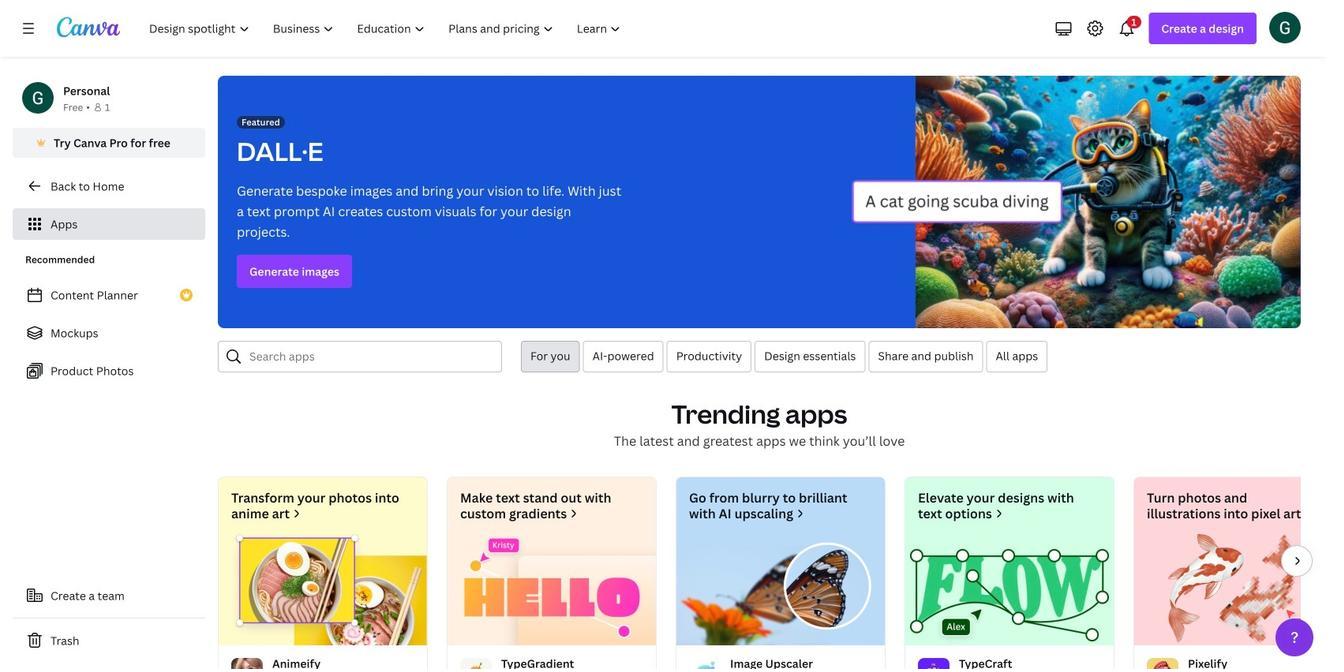 Task type: describe. For each thing, give the bounding box(es) containing it.
animeify image
[[219, 535, 427, 646]]

top level navigation element
[[139, 13, 635, 44]]

image upscaler image
[[677, 535, 885, 646]]

pixelify image
[[1135, 535, 1327, 646]]

greg robinson image
[[1270, 12, 1302, 43]]

typegradient image
[[448, 535, 656, 646]]



Task type: vqa. For each thing, say whether or not it's contained in the screenshot.
brand
no



Task type: locate. For each thing, give the bounding box(es) containing it.
list
[[13, 280, 205, 387]]

Input field to search for apps search field
[[250, 342, 492, 372]]

an image with a cursor next to a text box containing the prompt "a cat going scuba diving" to generate an image. the generated image of a cat doing scuba diving is behind the text box. image
[[852, 76, 1302, 329]]

typecraft image
[[906, 535, 1114, 646]]



